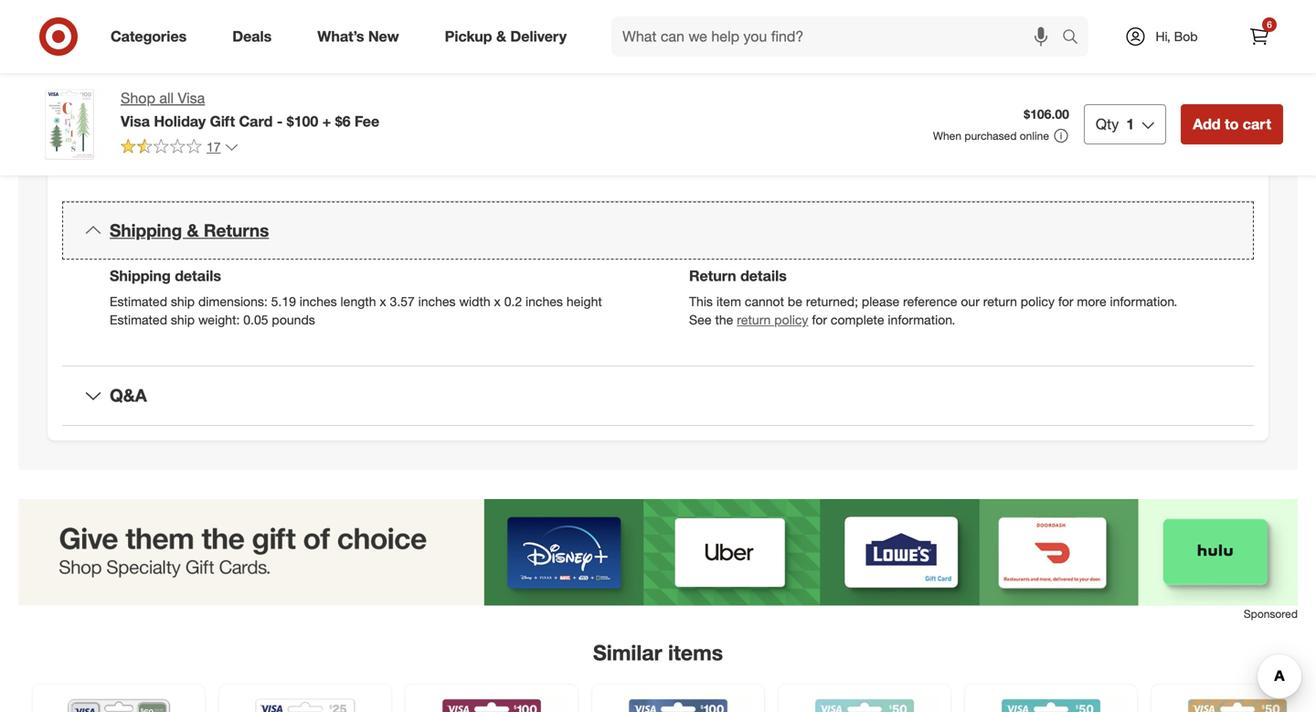 Task type: describe. For each thing, give the bounding box(es) containing it.
advertisement region
[[18, 499, 1298, 606]]

visa multipack (3 $20 gift cards) + $8.50 fee image
[[44, 696, 194, 712]]

add
[[1193, 115, 1221, 133]]

delivery
[[511, 27, 567, 45]]

add to cart button
[[1182, 104, 1284, 144]]

fee
[[355, 112, 380, 130]]

17
[[207, 139, 221, 155]]

0.2
[[504, 294, 522, 310]]

item
[[717, 294, 742, 310]]

cannot
[[745, 294, 785, 310]]

when purchased online
[[933, 129, 1050, 143]]

qty 1
[[1096, 115, 1135, 133]]

all
[[159, 89, 174, 107]]

0 horizontal spatial information.
[[888, 312, 956, 328]]

origin : made in the usa
[[110, 98, 251, 114]]

1 inches from the left
[[300, 294, 337, 310]]

pickup & delivery link
[[429, 16, 590, 57]]

item number (dpci) : 290-00-1103
[[110, 42, 313, 58]]

1 x from the left
[[380, 294, 386, 310]]

pounds
[[272, 312, 315, 328]]

be
[[788, 294, 803, 310]]

0 horizontal spatial policy
[[775, 312, 809, 328]]

0 horizontal spatial return
[[737, 312, 771, 328]]

hi, bob
[[1156, 28, 1198, 44]]

1 horizontal spatial :
[[232, 42, 235, 58]]

returned;
[[806, 294, 859, 310]]

add to cart
[[1193, 115, 1272, 133]]

origin
[[110, 98, 147, 114]]

What can we help you find? suggestions appear below search field
[[612, 16, 1067, 57]]

2 inches from the left
[[418, 294, 456, 310]]

shop
[[121, 89, 155, 107]]

2 x from the left
[[494, 294, 501, 310]]

visa prepaid card - $100 + $6 fee image
[[603, 696, 753, 712]]

please
[[862, 294, 900, 310]]

& for pickup
[[497, 27, 507, 45]]

length
[[341, 294, 376, 310]]

0 vertical spatial visa
[[178, 89, 205, 107]]

q&a button
[[62, 367, 1255, 425]]

in
[[190, 98, 200, 114]]

visa gift card - $50 + $5 fee image
[[1163, 696, 1313, 712]]

1 estimated from the top
[[110, 294, 167, 310]]

sponsored
[[1244, 607, 1298, 621]]

to
[[1225, 115, 1239, 133]]

5.19
[[271, 294, 296, 310]]

q&a
[[110, 385, 147, 406]]

hi,
[[1156, 28, 1171, 44]]

what's new link
[[302, 16, 422, 57]]

when
[[933, 129, 962, 143]]

our
[[961, 294, 980, 310]]

0 horizontal spatial :
[[147, 98, 150, 114]]

shipping & returns button
[[62, 201, 1255, 260]]

visa gift card - $100 + $6 fee image
[[417, 696, 567, 712]]

shipping for shipping & returns
[[110, 220, 182, 241]]

weight:
[[198, 312, 240, 328]]

this
[[689, 294, 713, 310]]

number
[[140, 42, 189, 58]]

image of visa holiday gift card - $100 + $6 fee image
[[33, 88, 106, 161]]

$100
[[287, 112, 318, 130]]

details for shipping details
[[175, 267, 221, 285]]

1 horizontal spatial policy
[[1021, 294, 1055, 310]]

qty
[[1096, 115, 1119, 133]]

shop all visa visa holiday gift card - $100 + $6 fee
[[121, 89, 380, 130]]

3 inches from the left
[[526, 294, 563, 310]]

$106.00
[[1024, 106, 1070, 122]]



Task type: vqa. For each thing, say whether or not it's contained in the screenshot.
See
yes



Task type: locate. For each thing, give the bounding box(es) containing it.
details inside 'shipping details estimated ship dimensions: 5.19 inches length x 3.57 inches width x 0.2 inches height estimated ship weight: 0.05 pounds'
[[175, 267, 221, 285]]

0 vertical spatial &
[[497, 27, 507, 45]]

00-
[[265, 42, 284, 58]]

purchased
[[965, 129, 1017, 143]]

search
[[1054, 29, 1098, 47]]

for down returned;
[[812, 312, 828, 328]]

similar
[[593, 640, 663, 666]]

similar items region
[[18, 499, 1317, 712]]

1 vertical spatial information.
[[888, 312, 956, 328]]

1 vertical spatial for
[[812, 312, 828, 328]]

0 horizontal spatial x
[[380, 294, 386, 310]]

2 ship from the top
[[171, 312, 195, 328]]

2 details from the left
[[741, 267, 787, 285]]

1 vertical spatial ship
[[171, 312, 195, 328]]

cart
[[1243, 115, 1272, 133]]

card
[[239, 112, 273, 130]]

shipping
[[110, 220, 182, 241], [110, 267, 171, 285]]

online
[[1020, 129, 1050, 143]]

0 horizontal spatial visa
[[121, 112, 150, 130]]

what's
[[318, 27, 364, 45]]

returns
[[204, 220, 269, 241]]

0 horizontal spatial inches
[[300, 294, 337, 310]]

1 vertical spatial :
[[147, 98, 150, 114]]

1 ship from the top
[[171, 294, 195, 310]]

more
[[1078, 294, 1107, 310]]

shipping details estimated ship dimensions: 5.19 inches length x 3.57 inches width x 0.2 inches height estimated ship weight: 0.05 pounds
[[110, 267, 602, 328]]

$6
[[335, 112, 351, 130]]

pickup & delivery
[[445, 27, 567, 45]]

visa wedding gift card - $50 + $5 fee image
[[977, 696, 1127, 712]]

the
[[204, 98, 222, 114], [715, 312, 734, 328]]

-
[[277, 112, 283, 130]]

dimensions:
[[198, 294, 268, 310]]

estimated down shipping & returns
[[110, 294, 167, 310]]

1 horizontal spatial details
[[741, 267, 787, 285]]

ship left weight:
[[171, 312, 195, 328]]

holiday
[[154, 112, 206, 130]]

return policy link
[[737, 312, 809, 328]]

inches up pounds
[[300, 294, 337, 310]]

&
[[497, 27, 507, 45], [187, 220, 199, 241]]

: left all
[[147, 98, 150, 114]]

categories
[[111, 27, 187, 45]]

shipping inside 'shipping details estimated ship dimensions: 5.19 inches length x 3.57 inches width x 0.2 inches height estimated ship weight: 0.05 pounds'
[[110, 267, 171, 285]]

information.
[[1111, 294, 1178, 310], [888, 312, 956, 328]]

+
[[323, 112, 331, 130]]

return details this item cannot be returned;  please reference our return policy for more information. see the return policy for complete information.
[[689, 267, 1178, 328]]

width
[[459, 294, 491, 310]]

0 vertical spatial policy
[[1021, 294, 1055, 310]]

& inside dropdown button
[[187, 220, 199, 241]]

gift
[[210, 112, 235, 130]]

ship left dimensions:
[[171, 294, 195, 310]]

1 horizontal spatial for
[[1059, 294, 1074, 310]]

0 vertical spatial the
[[204, 98, 222, 114]]

0 vertical spatial ship
[[171, 294, 195, 310]]

0 horizontal spatial &
[[187, 220, 199, 241]]

x left 0.2 at the top of page
[[494, 294, 501, 310]]

inches right 0.2 at the top of page
[[526, 294, 563, 310]]

0 horizontal spatial details
[[175, 267, 221, 285]]

visa
[[178, 89, 205, 107], [121, 112, 150, 130]]

usa
[[225, 98, 251, 114]]

17 link
[[121, 138, 239, 159]]

what's new
[[318, 27, 399, 45]]

1 vertical spatial visa
[[121, 112, 150, 130]]

details inside return details this item cannot be returned;  please reference our return policy for more information. see the return policy for complete information.
[[741, 267, 787, 285]]

shipping for shipping details estimated ship dimensions: 5.19 inches length x 3.57 inches width x 0.2 inches height estimated ship weight: 0.05 pounds
[[110, 267, 171, 285]]

shipping & returns
[[110, 220, 269, 241]]

1 vertical spatial policy
[[775, 312, 809, 328]]

6
[[1268, 19, 1273, 30]]

1 horizontal spatial x
[[494, 294, 501, 310]]

:
[[232, 42, 235, 58], [147, 98, 150, 114]]

return right our
[[984, 294, 1018, 310]]

1 horizontal spatial return
[[984, 294, 1018, 310]]

new
[[368, 27, 399, 45]]

estimated up q&a
[[110, 312, 167, 328]]

0 horizontal spatial the
[[204, 98, 222, 114]]

deals
[[232, 27, 272, 45]]

information. down reference
[[888, 312, 956, 328]]

information. right more
[[1111, 294, 1178, 310]]

details up cannot
[[741, 267, 787, 285]]

6 link
[[1240, 16, 1280, 57]]

1 horizontal spatial information.
[[1111, 294, 1178, 310]]

policy left more
[[1021, 294, 1055, 310]]

0 horizontal spatial for
[[812, 312, 828, 328]]

inches
[[300, 294, 337, 310], [418, 294, 456, 310], [526, 294, 563, 310]]

1103
[[284, 42, 313, 58]]

details for return details
[[741, 267, 787, 285]]

categories link
[[95, 16, 210, 57]]

1 horizontal spatial &
[[497, 27, 507, 45]]

0 vertical spatial shipping
[[110, 220, 182, 241]]

the inside return details this item cannot be returned;  please reference our return policy for more information. see the return policy for complete information.
[[715, 312, 734, 328]]

the down item
[[715, 312, 734, 328]]

1
[[1127, 115, 1135, 133]]

item
[[110, 42, 137, 58]]

1 horizontal spatial visa
[[178, 89, 205, 107]]

1 vertical spatial the
[[715, 312, 734, 328]]

bob
[[1175, 28, 1198, 44]]

the right in
[[204, 98, 222, 114]]

policy
[[1021, 294, 1055, 310], [775, 312, 809, 328]]

0.05
[[243, 312, 268, 328]]

for left more
[[1059, 294, 1074, 310]]

visa right all
[[178, 89, 205, 107]]

policy down be
[[775, 312, 809, 328]]

0 vertical spatial for
[[1059, 294, 1074, 310]]

inches right 3.57
[[418, 294, 456, 310]]

see
[[689, 312, 712, 328]]

shipping down shipping & returns
[[110, 267, 171, 285]]

deals link
[[217, 16, 295, 57]]

1 horizontal spatial inches
[[418, 294, 456, 310]]

& for shipping
[[187, 220, 199, 241]]

290-
[[239, 42, 265, 58]]

estimated
[[110, 294, 167, 310], [110, 312, 167, 328]]

: left '290-'
[[232, 42, 235, 58]]

shipping down 17 link
[[110, 220, 182, 241]]

return
[[689, 267, 737, 285]]

& right pickup
[[497, 27, 507, 45]]

height
[[567, 294, 602, 310]]

1 vertical spatial estimated
[[110, 312, 167, 328]]

2 estimated from the top
[[110, 312, 167, 328]]

2 horizontal spatial inches
[[526, 294, 563, 310]]

1 shipping from the top
[[110, 220, 182, 241]]

search button
[[1054, 16, 1098, 60]]

1 vertical spatial shipping
[[110, 267, 171, 285]]

x left 3.57
[[380, 294, 386, 310]]

ship
[[171, 294, 195, 310], [171, 312, 195, 328]]

1 vertical spatial &
[[187, 220, 199, 241]]

for
[[1059, 294, 1074, 310], [812, 312, 828, 328]]

& inside "link"
[[497, 27, 507, 45]]

made
[[154, 98, 187, 114]]

1 horizontal spatial the
[[715, 312, 734, 328]]

similar items
[[593, 640, 723, 666]]

1 details from the left
[[175, 267, 221, 285]]

shipping inside shipping & returns dropdown button
[[110, 220, 182, 241]]

0 vertical spatial return
[[984, 294, 1018, 310]]

details
[[175, 267, 221, 285], [741, 267, 787, 285]]

items
[[668, 640, 723, 666]]

(dpci)
[[193, 42, 232, 58]]

details up dimensions:
[[175, 267, 221, 285]]

0 vertical spatial information.
[[1111, 294, 1178, 310]]

& left returns
[[187, 220, 199, 241]]

visa holiday gift card - $25 + $4 fee image
[[230, 696, 380, 712]]

reference
[[903, 294, 958, 310]]

visa down shop
[[121, 112, 150, 130]]

pickup
[[445, 27, 492, 45]]

complete
[[831, 312, 885, 328]]

return down cannot
[[737, 312, 771, 328]]

visa new baby gift card - $50 + $5 fee image
[[790, 696, 940, 712]]

0 vertical spatial :
[[232, 42, 235, 58]]

2 shipping from the top
[[110, 267, 171, 285]]

3.57
[[390, 294, 415, 310]]

x
[[380, 294, 386, 310], [494, 294, 501, 310]]

1 vertical spatial return
[[737, 312, 771, 328]]

0 vertical spatial estimated
[[110, 294, 167, 310]]



